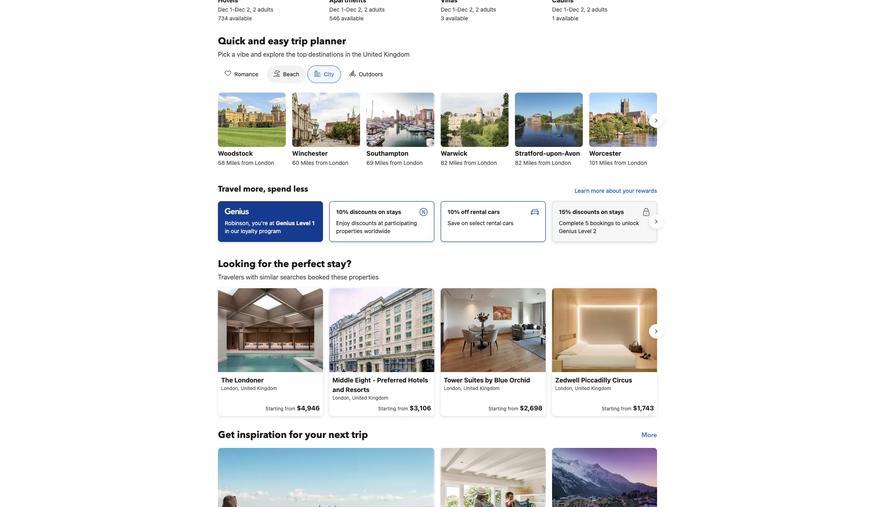 Task type: locate. For each thing, give the bounding box(es) containing it.
tab list containing romance
[[212, 65, 396, 83]]

london for warwick
[[478, 159, 497, 166]]

from inside starting from $1,743
[[621, 406, 632, 412]]

london, inside the londoner london, united kingdom
[[221, 386, 240, 392]]

0 horizontal spatial level
[[297, 220, 311, 226]]

starting inside starting from $2,698
[[489, 406, 507, 412]]

level
[[297, 220, 311, 226], [579, 228, 592, 234]]

london
[[255, 159, 274, 166], [329, 159, 349, 166], [404, 159, 423, 166], [478, 159, 497, 166], [552, 159, 572, 166], [628, 159, 648, 166]]

zedwell piccadilly circus london, united kingdom
[[556, 377, 633, 392]]

0 horizontal spatial for
[[258, 258, 272, 271]]

robinson, you're at genius level 1 in our loyalty program
[[225, 220, 315, 234]]

3 adults from the left
[[481, 6, 497, 13]]

tab list
[[212, 65, 396, 83]]

dec 1-dec 2, 2 adults for 3 available
[[441, 6, 497, 13]]

dec 1-dec 2, 2 adults
[[218, 6, 274, 13], [330, 6, 385, 13], [441, 6, 497, 13], [553, 6, 608, 13]]

8 dec from the left
[[569, 6, 580, 13]]

united down suites
[[464, 386, 479, 392]]

middle
[[333, 377, 354, 384]]

82 inside warwick 82 miles from london
[[441, 159, 448, 166]]

0 horizontal spatial 1
[[312, 220, 315, 226]]

kingdom down by
[[480, 386, 500, 392]]

10% for 10% off rental cars
[[448, 209, 460, 215]]

2,
[[247, 6, 252, 13], [358, 6, 363, 13], [470, 6, 474, 13], [581, 6, 586, 13]]

734
[[218, 15, 228, 22]]

0 vertical spatial properties
[[336, 228, 363, 234]]

london,
[[221, 386, 240, 392], [444, 386, 463, 392], [556, 386, 574, 392], [333, 395, 351, 401]]

0 horizontal spatial at
[[270, 220, 275, 226]]

starting for $1,743
[[602, 406, 620, 412]]

at up program
[[270, 220, 275, 226]]

miles inside warwick 82 miles from london
[[449, 159, 463, 166]]

2 stays from the left
[[610, 209, 624, 215]]

travel more, spend less
[[218, 184, 308, 195]]

3 london from the left
[[404, 159, 423, 166]]

london, down middle
[[333, 395, 351, 401]]

0 horizontal spatial stays
[[387, 209, 402, 215]]

3 starting from the left
[[489, 406, 507, 412]]

6 london from the left
[[628, 159, 648, 166]]

at inside enjoy discounts at participating properties worldwide
[[378, 220, 383, 226]]

miles down winchester
[[301, 159, 314, 166]]

with
[[246, 274, 258, 281]]

genius up program
[[276, 220, 295, 226]]

your for about
[[623, 187, 635, 194]]

on up enjoy discounts at participating properties worldwide
[[379, 209, 385, 215]]

londoner
[[235, 377, 264, 384]]

2 region from the top
[[212, 198, 664, 245]]

miles down warwick
[[449, 159, 463, 166]]

1 starting from the left
[[266, 406, 284, 412]]

preferred
[[377, 377, 407, 384]]

and up vibe
[[248, 35, 266, 48]]

avon
[[565, 150, 580, 157]]

5 london from the left
[[552, 159, 572, 166]]

1 horizontal spatial your
[[623, 187, 635, 194]]

2, for 1 available
[[581, 6, 586, 13]]

at inside the robinson, you're at genius level 1 in our loyalty program
[[270, 220, 275, 226]]

1 horizontal spatial for
[[289, 429, 303, 442]]

4 dec from the left
[[346, 6, 357, 13]]

from left $1,743
[[621, 406, 632, 412]]

the up outdoors button
[[352, 51, 362, 58]]

explore
[[263, 51, 285, 58]]

from down warwick
[[464, 159, 476, 166]]

miles inside the worcester 101 miles from london
[[600, 159, 613, 166]]

program
[[259, 228, 281, 234]]

1- up the '3 available'
[[453, 6, 458, 13]]

blue genius logo image
[[225, 208, 249, 215], [225, 208, 249, 215]]

7 dec from the left
[[553, 6, 563, 13]]

london, down zedwell
[[556, 386, 574, 392]]

2 miles from the left
[[301, 159, 314, 166]]

15% discounts on stays
[[559, 209, 624, 215]]

2 available from the left
[[342, 15, 364, 22]]

miles down stratford-
[[524, 159, 537, 166]]

2 10% from the left
[[448, 209, 460, 215]]

from left $4,946
[[285, 406, 296, 412]]

0 vertical spatial your
[[623, 187, 635, 194]]

trip right next
[[352, 429, 368, 442]]

kingdom down - on the left
[[369, 395, 389, 401]]

in
[[346, 51, 351, 58], [225, 228, 229, 234]]

united down piccadilly
[[575, 386, 590, 392]]

0 horizontal spatial cars
[[488, 209, 500, 215]]

city
[[324, 71, 334, 77]]

miles inside southampton 69 miles from london
[[375, 159, 389, 166]]

miles for woodstock
[[227, 159, 240, 166]]

level inside the robinson, you're at genius level 1 in our loyalty program
[[297, 220, 311, 226]]

available
[[230, 15, 252, 22], [342, 15, 364, 22], [446, 15, 468, 22], [557, 15, 579, 22]]

adults for 546 available
[[369, 6, 385, 13]]

adults
[[258, 6, 274, 13], [369, 6, 385, 13], [481, 6, 497, 13], [592, 6, 608, 13]]

1- up 734 available
[[230, 6, 235, 13]]

for down starting from $4,946
[[289, 429, 303, 442]]

at up worldwide
[[378, 220, 383, 226]]

starting down tower suites by blue orchid london, united kingdom
[[489, 406, 507, 412]]

kingdom down piccadilly
[[592, 386, 612, 392]]

4 london from the left
[[478, 159, 497, 166]]

0 horizontal spatial trip
[[292, 35, 308, 48]]

trip inside "quick and easy trip planner pick a vibe and explore the top destinations in the united kingdom"
[[292, 35, 308, 48]]

from left '$2,698'
[[508, 406, 519, 412]]

southampton 69 miles from london
[[367, 150, 423, 166]]

1 vertical spatial 1
[[312, 220, 315, 226]]

by
[[486, 377, 493, 384]]

2 vertical spatial and
[[333, 386, 344, 394]]

2 at from the left
[[378, 220, 383, 226]]

1 dec 1-dec 2, 2 adults from the left
[[218, 6, 274, 13]]

from inside warwick 82 miles from london
[[464, 159, 476, 166]]

82 inside stratford-upon-avon 82 miles from london
[[515, 159, 522, 166]]

1 vertical spatial region
[[212, 198, 664, 245]]

london inside the worcester 101 miles from london
[[628, 159, 648, 166]]

london, inside tower suites by blue orchid london, united kingdom
[[444, 386, 463, 392]]

starting
[[266, 406, 284, 412], [379, 406, 397, 412], [489, 406, 507, 412], [602, 406, 620, 412]]

region
[[212, 89, 664, 171], [212, 198, 664, 245], [212, 285, 664, 420]]

4 2, from the left
[[581, 6, 586, 13]]

0 vertical spatial region
[[212, 89, 664, 171]]

united down londoner at the left bottom of page
[[241, 386, 256, 392]]

starting down middle eight - preferred hotels and resorts london, united kingdom
[[379, 406, 397, 412]]

starting from $2,698
[[489, 405, 543, 412]]

enjoy discounts at participating properties worldwide
[[336, 220, 417, 234]]

2 for 1 available
[[587, 6, 591, 13]]

miles inside "woodstock 58 miles from london"
[[227, 159, 240, 166]]

0 vertical spatial and
[[248, 35, 266, 48]]

734 available
[[218, 15, 252, 22]]

2 horizontal spatial on
[[601, 209, 608, 215]]

outdoors button
[[343, 65, 390, 83]]

dec 1-dec 2, 2 adults up 734 available
[[218, 6, 274, 13]]

1 horizontal spatial stays
[[610, 209, 624, 215]]

2 82 from the left
[[515, 159, 522, 166]]

4 starting from the left
[[602, 406, 620, 412]]

0 vertical spatial in
[[346, 51, 351, 58]]

the left the top
[[286, 51, 296, 58]]

1 horizontal spatial 10%
[[448, 209, 460, 215]]

starting inside starting from $1,743
[[602, 406, 620, 412]]

for
[[258, 258, 272, 271], [289, 429, 303, 442]]

kingdom down londoner at the left bottom of page
[[257, 386, 277, 392]]

1 vertical spatial in
[[225, 228, 229, 234]]

in left our
[[225, 228, 229, 234]]

region for looking for the perfect stay?
[[212, 285, 664, 420]]

starting up inspiration
[[266, 406, 284, 412]]

60
[[292, 159, 299, 166]]

1 vertical spatial trip
[[352, 429, 368, 442]]

4 dec 1-dec 2, 2 adults from the left
[[553, 6, 608, 13]]

discounts up 5
[[573, 209, 600, 215]]

1 1- from the left
[[230, 6, 235, 13]]

london, down the
[[221, 386, 240, 392]]

1 stays from the left
[[387, 209, 402, 215]]

3 region from the top
[[212, 285, 664, 420]]

2 2, from the left
[[358, 6, 363, 13]]

0 vertical spatial cars
[[488, 209, 500, 215]]

unlock
[[622, 220, 640, 226]]

united inside middle eight - preferred hotels and resorts london, united kingdom
[[352, 395, 367, 401]]

10% for 10% discounts on stays
[[336, 209, 349, 215]]

stays
[[387, 209, 402, 215], [610, 209, 624, 215]]

1- for 734
[[230, 6, 235, 13]]

level down 5
[[579, 228, 592, 234]]

$4,946
[[297, 405, 320, 412]]

0 horizontal spatial on
[[379, 209, 385, 215]]

0 vertical spatial genius
[[276, 220, 295, 226]]

3 2, from the left
[[470, 6, 474, 13]]

region containing the londoner
[[212, 285, 664, 420]]

1- up 1 available
[[564, 6, 569, 13]]

2
[[253, 6, 256, 13], [365, 6, 368, 13], [476, 6, 479, 13], [587, 6, 591, 13], [594, 228, 597, 234]]

1 vertical spatial level
[[579, 228, 592, 234]]

5
[[586, 220, 589, 226]]

learn
[[575, 187, 590, 194]]

from inside starting from $4,946
[[285, 406, 296, 412]]

0 horizontal spatial in
[[225, 228, 229, 234]]

properties right these
[[349, 274, 379, 281]]

1 horizontal spatial 82
[[515, 159, 522, 166]]

dec 1-dec 2, 2 adults up 1 available
[[553, 6, 608, 13]]

2 1- from the left
[[341, 6, 346, 13]]

kingdom inside tower suites by blue orchid london, united kingdom
[[480, 386, 500, 392]]

1
[[553, 15, 555, 22], [312, 220, 315, 226]]

level down less
[[297, 220, 311, 226]]

genius down "complete"
[[559, 228, 577, 234]]

from down southampton
[[390, 159, 402, 166]]

orchid
[[510, 377, 531, 384]]

in right destinations on the left top of the page
[[346, 51, 351, 58]]

1 10% from the left
[[336, 209, 349, 215]]

dec 1-dec 2, 2 adults for 546 available
[[330, 6, 385, 13]]

and right vibe
[[251, 51, 262, 58]]

1 horizontal spatial 1
[[553, 15, 555, 22]]

miles inside winchester 60 miles from london
[[301, 159, 314, 166]]

dec 1-dec 2, 2 adults up '546 available'
[[330, 6, 385, 13]]

at
[[270, 220, 275, 226], [378, 220, 383, 226]]

82 down stratford-
[[515, 159, 522, 166]]

1 horizontal spatial genius
[[559, 228, 577, 234]]

1- for 3
[[453, 6, 458, 13]]

from down the upon-
[[539, 159, 551, 166]]

save on select rental cars
[[448, 220, 514, 226]]

1- for 1
[[564, 6, 569, 13]]

5 best ski towns around the world image
[[553, 448, 658, 507]]

a
[[232, 51, 235, 58]]

miles for warwick
[[449, 159, 463, 166]]

1 vertical spatial properties
[[349, 274, 379, 281]]

from down winchester
[[316, 159, 328, 166]]

for up similar
[[258, 258, 272, 271]]

on up bookings
[[601, 209, 608, 215]]

united down resorts
[[352, 395, 367, 401]]

southampton
[[367, 150, 409, 157]]

1- up '546 available'
[[341, 6, 346, 13]]

discounts up enjoy discounts at participating properties worldwide
[[350, 209, 377, 215]]

your
[[623, 187, 635, 194], [305, 429, 326, 442]]

united up outdoors
[[363, 51, 382, 58]]

2 for 546 available
[[365, 6, 368, 13]]

0 horizontal spatial 10%
[[336, 209, 349, 215]]

1 horizontal spatial level
[[579, 228, 592, 234]]

booked
[[308, 274, 330, 281]]

1 vertical spatial cars
[[503, 220, 514, 226]]

kingdom inside the londoner london, united kingdom
[[257, 386, 277, 392]]

on right "save" at top right
[[462, 220, 468, 226]]

6 miles from the left
[[600, 159, 613, 166]]

the
[[286, 51, 296, 58], [352, 51, 362, 58], [274, 258, 289, 271]]

1 miles from the left
[[227, 159, 240, 166]]

looking
[[218, 258, 256, 271]]

city button
[[308, 65, 341, 83]]

2 adults from the left
[[369, 6, 385, 13]]

rental
[[471, 209, 487, 215], [487, 220, 502, 226]]

trip up the top
[[292, 35, 308, 48]]

1 available from the left
[[230, 15, 252, 22]]

zedwell
[[556, 377, 580, 384]]

stays for 10% discounts on stays
[[387, 209, 402, 215]]

middle eight - preferred hotels and resorts london, united kingdom
[[333, 377, 429, 401]]

properties
[[336, 228, 363, 234], [349, 274, 379, 281]]

2 inside the complete 5 bookings to unlock genius level 2
[[594, 228, 597, 234]]

miles down southampton
[[375, 159, 389, 166]]

4 adults from the left
[[592, 6, 608, 13]]

kingdom up outdoors button
[[384, 51, 410, 58]]

1 london from the left
[[255, 159, 274, 166]]

2, for 546 available
[[358, 6, 363, 13]]

1 at from the left
[[270, 220, 275, 226]]

at for discounts
[[378, 220, 383, 226]]

and down middle
[[333, 386, 344, 394]]

robinson,
[[225, 220, 251, 226]]

starting from $4,946
[[266, 405, 320, 412]]

starting from $3,106
[[379, 405, 432, 412]]

2 dec 1-dec 2, 2 adults from the left
[[330, 6, 385, 13]]

your right about
[[623, 187, 635, 194]]

stays up to
[[610, 209, 624, 215]]

starting inside starting from $3,106
[[379, 406, 397, 412]]

starting from $1,743
[[602, 405, 654, 412]]

discounts down "10% discounts on stays"
[[352, 220, 377, 226]]

4 1- from the left
[[564, 6, 569, 13]]

hotels
[[408, 377, 429, 384]]

london inside "woodstock 58 miles from london"
[[255, 159, 274, 166]]

10% up "save" at top right
[[448, 209, 460, 215]]

0 vertical spatial for
[[258, 258, 272, 271]]

3 available from the left
[[446, 15, 468, 22]]

discounts
[[350, 209, 377, 215], [573, 209, 600, 215], [352, 220, 377, 226]]

1 vertical spatial for
[[289, 429, 303, 442]]

from left $3,106
[[398, 406, 408, 412]]

looking for the perfect stay? travelers with similar searches booked these properties
[[218, 258, 379, 281]]

properties down the enjoy
[[336, 228, 363, 234]]

select
[[470, 220, 485, 226]]

starting down zedwell piccadilly circus london, united kingdom
[[602, 406, 620, 412]]

london inside winchester 60 miles from london
[[329, 159, 349, 166]]

5 miles from the left
[[524, 159, 537, 166]]

10% up the enjoy
[[336, 209, 349, 215]]

1 region from the top
[[212, 89, 664, 171]]

1 adults from the left
[[258, 6, 274, 13]]

stratford-upon-avon 82 miles from london
[[515, 150, 580, 166]]

0 horizontal spatial genius
[[276, 220, 295, 226]]

4 miles from the left
[[449, 159, 463, 166]]

from down the worcester
[[615, 159, 627, 166]]

3 available
[[441, 15, 468, 22]]

region for travel more, spend less
[[212, 198, 664, 245]]

2, for 734 available
[[247, 6, 252, 13]]

genius
[[276, 220, 295, 226], [559, 228, 577, 234]]

united inside zedwell piccadilly circus london, united kingdom
[[575, 386, 590, 392]]

region containing 10% discounts on stays
[[212, 198, 664, 245]]

from inside "woodstock 58 miles from london"
[[242, 159, 254, 166]]

cars
[[488, 209, 500, 215], [503, 220, 514, 226]]

10%
[[336, 209, 349, 215], [448, 209, 460, 215]]

kingdom
[[384, 51, 410, 58], [257, 386, 277, 392], [480, 386, 500, 392], [592, 386, 612, 392], [369, 395, 389, 401]]

top
[[297, 51, 307, 58]]

3 1- from the left
[[453, 6, 458, 13]]

dec
[[218, 6, 228, 13], [235, 6, 245, 13], [330, 6, 340, 13], [346, 6, 357, 13], [441, 6, 451, 13], [458, 6, 468, 13], [553, 6, 563, 13], [569, 6, 580, 13]]

next
[[329, 429, 349, 442]]

2 dec from the left
[[235, 6, 245, 13]]

4 available from the left
[[557, 15, 579, 22]]

save
[[448, 220, 460, 226]]

and
[[248, 35, 266, 48], [251, 51, 262, 58], [333, 386, 344, 394]]

miles down the worcester
[[600, 159, 613, 166]]

in inside the robinson, you're at genius level 1 in our loyalty program
[[225, 228, 229, 234]]

dec 1-dec 2, 2 adults up the '3 available'
[[441, 6, 497, 13]]

$3,106
[[410, 405, 432, 412]]

miles down woodstock
[[227, 159, 240, 166]]

1 vertical spatial genius
[[559, 228, 577, 234]]

2 london from the left
[[329, 159, 349, 166]]

stays up the participating
[[387, 209, 402, 215]]

available for 3 available
[[446, 15, 468, 22]]

london, down the tower on the bottom right of the page
[[444, 386, 463, 392]]

the up searches
[[274, 258, 289, 271]]

1 82 from the left
[[441, 159, 448, 166]]

united inside tower suites by blue orchid london, united kingdom
[[464, 386, 479, 392]]

woodstock
[[218, 150, 253, 157]]

adults for 1 available
[[592, 6, 608, 13]]

miles
[[227, 159, 240, 166], [301, 159, 314, 166], [375, 159, 389, 166], [449, 159, 463, 166], [524, 159, 537, 166], [600, 159, 613, 166]]

your inside 'link'
[[623, 187, 635, 194]]

warwick
[[441, 150, 468, 157]]

3 dec 1-dec 2, 2 adults from the left
[[441, 6, 497, 13]]

participating
[[385, 220, 417, 226]]

3 miles from the left
[[375, 159, 389, 166]]

0 vertical spatial level
[[297, 220, 311, 226]]

london for southampton
[[404, 159, 423, 166]]

stays for 15% discounts on stays
[[610, 209, 624, 215]]

kingdom inside middle eight - preferred hotels and resorts london, united kingdom
[[369, 395, 389, 401]]

starting inside starting from $4,946
[[266, 406, 284, 412]]

london inside warwick 82 miles from london
[[478, 159, 497, 166]]

2 starting from the left
[[379, 406, 397, 412]]

2 vertical spatial region
[[212, 285, 664, 420]]

on for bookings
[[601, 209, 608, 215]]

1 horizontal spatial in
[[346, 51, 351, 58]]

101
[[590, 159, 598, 166]]

starting for $4,946
[[266, 406, 284, 412]]

properties inside looking for the perfect stay? travelers with similar searches booked these properties
[[349, 274, 379, 281]]

starting for $3,106
[[379, 406, 397, 412]]

1 vertical spatial your
[[305, 429, 326, 442]]

1 horizontal spatial at
[[378, 220, 383, 226]]

cars up save on select rental cars
[[488, 209, 500, 215]]

0 vertical spatial trip
[[292, 35, 308, 48]]

london inside southampton 69 miles from london
[[404, 159, 423, 166]]

rental up select
[[471, 209, 487, 215]]

your left next
[[305, 429, 326, 442]]

1 2, from the left
[[247, 6, 252, 13]]

82 down warwick
[[441, 159, 448, 166]]

from down woodstock
[[242, 159, 254, 166]]

cars right select
[[503, 220, 514, 226]]

0 horizontal spatial your
[[305, 429, 326, 442]]

rental right select
[[487, 220, 502, 226]]

0 horizontal spatial 82
[[441, 159, 448, 166]]

from inside winchester 60 miles from london
[[316, 159, 328, 166]]

2 for 3 available
[[476, 6, 479, 13]]



Task type: vqa. For each thing, say whether or not it's contained in the screenshot.
The '2' associated with 546 available
yes



Task type: describe. For each thing, give the bounding box(es) containing it.
1 horizontal spatial trip
[[352, 429, 368, 442]]

destinations
[[309, 51, 344, 58]]

miles for southampton
[[375, 159, 389, 166]]

piccadilly
[[582, 377, 611, 384]]

from inside starting from $2,698
[[508, 406, 519, 412]]

3 dec from the left
[[330, 6, 340, 13]]

woodstock 58 miles from london
[[218, 150, 274, 166]]

united inside "quick and easy trip planner pick a vibe and explore the top destinations in the united kingdom"
[[363, 51, 382, 58]]

for inside looking for the perfect stay? travelers with similar searches booked these properties
[[258, 258, 272, 271]]

more link
[[642, 429, 658, 442]]

1 available
[[553, 15, 579, 22]]

romance
[[235, 71, 259, 77]]

the londoner london, united kingdom
[[221, 377, 277, 392]]

united inside the londoner london, united kingdom
[[241, 386, 256, 392]]

blue
[[495, 377, 508, 384]]

3
[[441, 15, 445, 22]]

starting for $2,698
[[489, 406, 507, 412]]

from inside the worcester 101 miles from london
[[615, 159, 627, 166]]

5 dec from the left
[[441, 6, 451, 13]]

searches
[[280, 274, 307, 281]]

outdoors
[[359, 71, 383, 77]]

london, inside zedwell piccadilly circus london, united kingdom
[[556, 386, 574, 392]]

worcester 101 miles from london
[[590, 150, 648, 166]]

suites
[[465, 377, 484, 384]]

worldwide
[[364, 228, 391, 234]]

london for worcester
[[628, 159, 648, 166]]

get inspiration for your next trip
[[218, 429, 368, 442]]

winchester 60 miles from london
[[292, 150, 349, 166]]

less
[[294, 184, 308, 195]]

upon-
[[547, 150, 565, 157]]

available for 546 available
[[342, 15, 364, 22]]

1 vertical spatial and
[[251, 51, 262, 58]]

london inside stratford-upon-avon 82 miles from london
[[552, 159, 572, 166]]

546
[[330, 15, 340, 22]]

london for winchester
[[329, 159, 349, 166]]

travel
[[218, 184, 241, 195]]

kingdom inside "quick and easy trip planner pick a vibe and explore the top destinations in the united kingdom"
[[384, 51, 410, 58]]

miles for winchester
[[301, 159, 314, 166]]

1- for 546
[[341, 6, 346, 13]]

more,
[[243, 184, 266, 195]]

properties inside enjoy discounts at participating properties worldwide
[[336, 228, 363, 234]]

bookings
[[591, 220, 614, 226]]

learn more about your rewards link
[[572, 184, 661, 198]]

winchester
[[292, 150, 328, 157]]

from inside starting from $3,106
[[398, 406, 408, 412]]

-
[[373, 377, 376, 384]]

discounts inside enjoy discounts at participating properties worldwide
[[352, 220, 377, 226]]

stratford-
[[515, 150, 547, 157]]

the 6 best orlando hotels for families image
[[441, 448, 546, 507]]

travelers
[[218, 274, 244, 281]]

planner
[[310, 35, 346, 48]]

beach
[[283, 71, 299, 77]]

dec 1-dec 2, 2 adults for 734 available
[[218, 6, 274, 13]]

58
[[218, 159, 225, 166]]

and inside middle eight - preferred hotels and resorts london, united kingdom
[[333, 386, 344, 394]]

quick
[[218, 35, 246, 48]]

0 vertical spatial 1
[[553, 15, 555, 22]]

on for at
[[379, 209, 385, 215]]

london for woodstock
[[255, 159, 274, 166]]

worcester
[[590, 150, 622, 157]]

the
[[221, 377, 233, 384]]

rewards
[[636, 187, 658, 194]]

10% off rental cars
[[448, 209, 500, 215]]

circus
[[613, 377, 633, 384]]

genius inside the complete 5 bookings to unlock genius level 2
[[559, 228, 577, 234]]

kingdom inside zedwell piccadilly circus london, united kingdom
[[592, 386, 612, 392]]

stay?
[[327, 258, 352, 271]]

genius inside the robinson, you're at genius level 1 in our loyalty program
[[276, 220, 295, 226]]

perfect
[[292, 258, 325, 271]]

miles inside stratford-upon-avon 82 miles from london
[[524, 159, 537, 166]]

available for 1 available
[[557, 15, 579, 22]]

6 dec from the left
[[458, 6, 468, 13]]

more
[[642, 431, 658, 440]]

miles for worcester
[[600, 159, 613, 166]]

discounts for discounts
[[350, 209, 377, 215]]

your for for
[[305, 429, 326, 442]]

warwick 82 miles from london
[[441, 150, 497, 166]]

2 for 734 available
[[253, 6, 256, 13]]

tower suites by blue orchid london, united kingdom
[[444, 377, 531, 392]]

discounts for 5
[[573, 209, 600, 215]]

available for 734 available
[[230, 15, 252, 22]]

1 horizontal spatial cars
[[503, 220, 514, 226]]

to
[[616, 220, 621, 226]]

get
[[218, 429, 235, 442]]

the inside looking for the perfect stay? travelers with similar searches booked these properties
[[274, 258, 289, 271]]

$2,698
[[520, 405, 543, 412]]

in inside "quick and easy trip planner pick a vibe and explore the top destinations in the united kingdom"
[[346, 51, 351, 58]]

our
[[231, 228, 239, 234]]

adults for 3 available
[[481, 6, 497, 13]]

complete 5 bookings to unlock genius level 2
[[559, 220, 640, 234]]

these
[[332, 274, 348, 281]]

adults for 734 available
[[258, 6, 274, 13]]

region containing woodstock
[[212, 89, 664, 171]]

beach button
[[267, 65, 306, 83]]

inspiration
[[237, 429, 287, 442]]

easy
[[268, 35, 289, 48]]

69
[[367, 159, 374, 166]]

dec 1-dec 2, 2 adults for 1 available
[[553, 6, 608, 13]]

1 inside the robinson, you're at genius level 1 in our loyalty program
[[312, 220, 315, 226]]

from inside southampton 69 miles from london
[[390, 159, 402, 166]]

at for you're
[[270, 220, 275, 226]]

learn more about your rewards
[[575, 187, 658, 194]]

london, inside middle eight - preferred hotels and resorts london, united kingdom
[[333, 395, 351, 401]]

2, for 3 available
[[470, 6, 474, 13]]

10% discounts on stays
[[336, 209, 402, 215]]

about
[[606, 187, 622, 194]]

complete
[[559, 220, 584, 226]]

1 vertical spatial rental
[[487, 220, 502, 226]]

off
[[462, 209, 469, 215]]

pick
[[218, 51, 230, 58]]

level inside the complete 5 bookings to unlock genius level 2
[[579, 228, 592, 234]]

1 dec from the left
[[218, 6, 228, 13]]

romance button
[[218, 65, 265, 83]]

quick and easy trip planner pick a vibe and explore the top destinations in the united kingdom
[[218, 35, 410, 58]]

0 vertical spatial rental
[[471, 209, 487, 215]]

1 horizontal spatial on
[[462, 220, 468, 226]]

from inside stratford-upon-avon 82 miles from london
[[539, 159, 551, 166]]

spend
[[268, 184, 292, 195]]

resorts
[[346, 386, 370, 394]]



